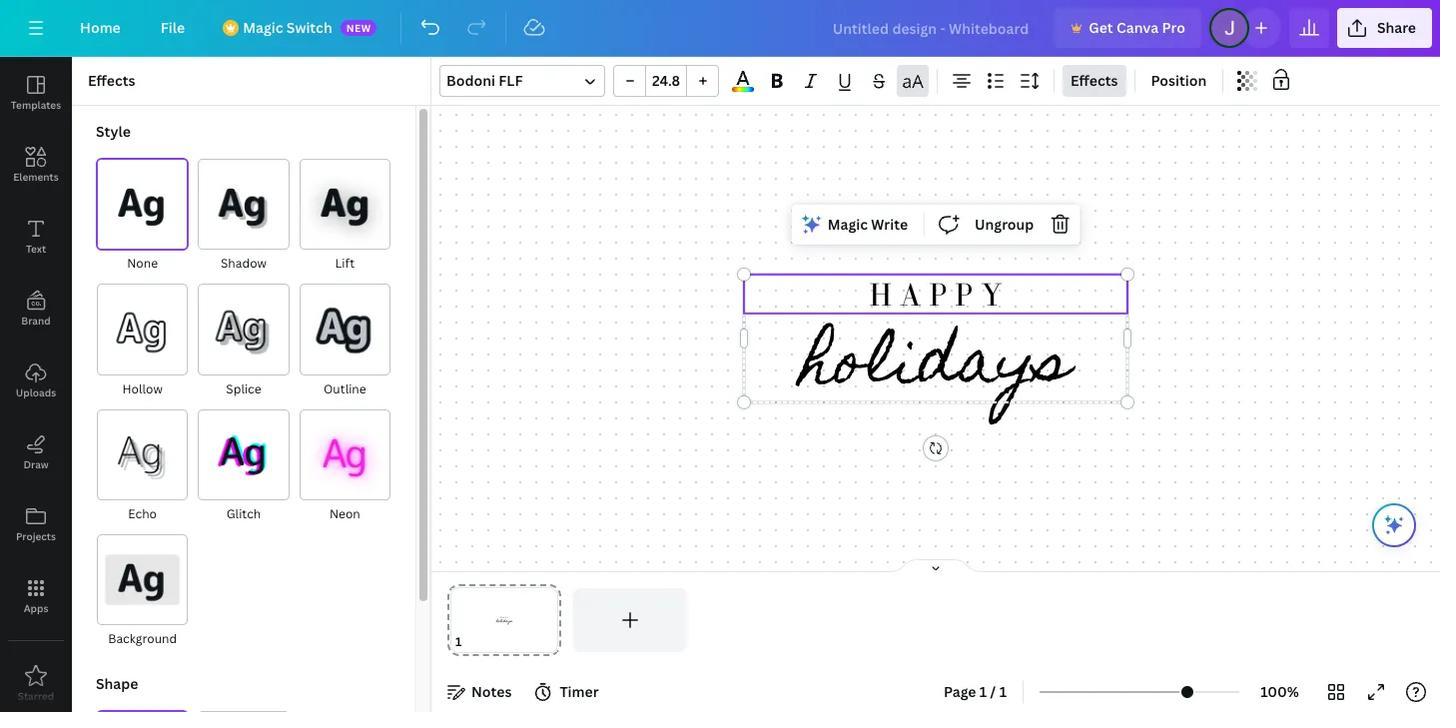 Task type: describe. For each thing, give the bounding box(es) containing it.
canva assistant image
[[1383, 514, 1407, 538]]

templates
[[11, 98, 61, 112]]

projects button
[[0, 489, 72, 560]]

echo
[[128, 506, 157, 523]]

share button
[[1338, 8, 1433, 48]]

elements
[[13, 170, 59, 184]]

outline
[[324, 380, 366, 397]]

none
[[127, 255, 158, 272]]

Page title text field
[[471, 632, 479, 652]]

side panel tab list
[[0, 57, 72, 712]]

1 effects from the left
[[88, 71, 135, 90]]

draw
[[23, 458, 49, 472]]

page
[[944, 682, 977, 701]]

hide pages image
[[888, 558, 984, 574]]

starred button
[[0, 648, 72, 712]]

position button
[[1143, 65, 1215, 97]]

get canva pro
[[1089, 18, 1186, 37]]

shape
[[96, 675, 138, 694]]

glitch button
[[197, 408, 290, 526]]

templates button
[[0, 57, 72, 129]]

effects inside popup button
[[1071, 71, 1118, 90]]

neon
[[330, 506, 360, 523]]

file
[[161, 18, 185, 37]]

brand
[[21, 314, 51, 328]]

uploads
[[16, 386, 56, 400]]

notes
[[472, 682, 512, 701]]

pro
[[1162, 18, 1186, 37]]

shadow button
[[197, 158, 290, 275]]

magic for magic write
[[828, 215, 868, 234]]

lift
[[335, 255, 355, 272]]

projects
[[16, 530, 56, 544]]

2 1 from the left
[[1000, 682, 1007, 701]]

text button
[[0, 201, 72, 273]]

magic switch
[[243, 18, 332, 37]]

text
[[26, 242, 46, 256]]

write
[[872, 215, 908, 234]]

page 1 / 1
[[944, 682, 1007, 701]]

new
[[346, 21, 371, 35]]

canva
[[1117, 18, 1159, 37]]

get canva pro button
[[1055, 8, 1202, 48]]

ungroup
[[975, 215, 1034, 234]]

/
[[991, 682, 996, 701]]

style element
[[96, 122, 392, 651]]

neon button
[[298, 408, 392, 526]]



Task type: locate. For each thing, give the bounding box(es) containing it.
hollow
[[122, 380, 163, 397]]

0 horizontal spatial effects
[[88, 71, 135, 90]]

switch
[[287, 18, 332, 37]]

effects down get
[[1071, 71, 1118, 90]]

apps button
[[0, 560, 72, 632]]

magic write
[[828, 215, 908, 234]]

1 vertical spatial magic
[[828, 215, 868, 234]]

share
[[1378, 18, 1417, 37]]

outline button
[[298, 283, 392, 400]]

effects up style
[[88, 71, 135, 90]]

timer button
[[528, 676, 607, 708]]

shadow
[[221, 255, 267, 272]]

apps
[[24, 601, 48, 615]]

100%
[[1261, 682, 1300, 701]]

color range image
[[733, 87, 754, 92]]

magic inside button
[[828, 215, 868, 234]]

magic write button
[[796, 209, 916, 241]]

magic left switch
[[243, 18, 283, 37]]

glitch
[[226, 506, 261, 523]]

effects
[[88, 71, 135, 90], [1071, 71, 1118, 90]]

1 left /
[[980, 682, 987, 701]]

file button
[[145, 8, 201, 48]]

1 1 from the left
[[980, 682, 987, 701]]

style
[[96, 122, 131, 141]]

0 horizontal spatial 1
[[980, 682, 987, 701]]

home link
[[64, 8, 137, 48]]

happy
[[869, 276, 1011, 312]]

0 horizontal spatial magic
[[243, 18, 283, 37]]

page 1 image
[[448, 588, 561, 652]]

0 vertical spatial magic
[[243, 18, 283, 37]]

bodoni flf
[[447, 71, 523, 90]]

notes button
[[440, 676, 520, 708]]

magic inside main menu bar
[[243, 18, 283, 37]]

starred
[[18, 689, 54, 703]]

background
[[108, 631, 177, 648]]

hollow button
[[96, 283, 189, 400]]

magic
[[243, 18, 283, 37], [828, 215, 868, 234]]

draw button
[[0, 417, 72, 489]]

lift button
[[298, 158, 392, 275]]

bodoni flf button
[[440, 65, 605, 97]]

100% button
[[1248, 676, 1313, 708]]

1 horizontal spatial 1
[[1000, 682, 1007, 701]]

brand button
[[0, 273, 72, 345]]

1
[[980, 682, 987, 701], [1000, 682, 1007, 701]]

– – number field
[[652, 71, 680, 90]]

main menu bar
[[0, 0, 1441, 57]]

echo button
[[96, 408, 189, 526]]

bodoni
[[447, 71, 496, 90]]

magic left write
[[828, 215, 868, 234]]

1 right /
[[1000, 682, 1007, 701]]

get
[[1089, 18, 1114, 37]]

none button
[[96, 158, 189, 275]]

2 effects from the left
[[1071, 71, 1118, 90]]

ungroup button
[[967, 209, 1042, 241]]

uploads button
[[0, 345, 72, 417]]

magic for magic switch
[[243, 18, 283, 37]]

1 horizontal spatial effects
[[1071, 71, 1118, 90]]

position
[[1151, 71, 1207, 90]]

home
[[80, 18, 121, 37]]

splice button
[[197, 283, 290, 400]]

group
[[613, 65, 719, 97]]

Design title text field
[[817, 8, 1047, 48]]

holidays
[[801, 303, 1071, 430]]

splice
[[226, 380, 261, 397]]

1 horizontal spatial magic
[[828, 215, 868, 234]]

background button
[[96, 534, 189, 651]]

flf
[[499, 71, 523, 90]]

timer
[[560, 682, 599, 701]]

effects button
[[1063, 65, 1126, 97]]

elements button
[[0, 129, 72, 201]]



Task type: vqa. For each thing, say whether or not it's contained in the screenshot.
the bottommost team
no



